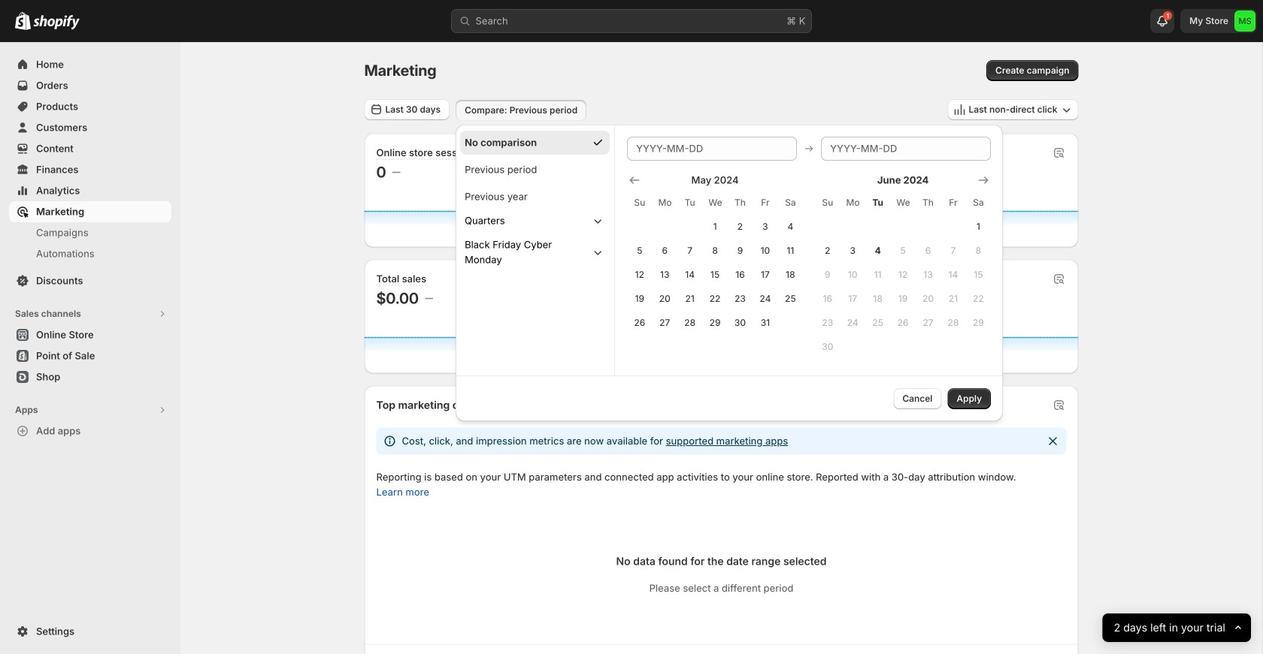 Task type: locate. For each thing, give the bounding box(es) containing it.
1 horizontal spatial grid
[[815, 173, 991, 359]]

grid
[[627, 173, 803, 335], [815, 173, 991, 359]]

status
[[376, 428, 1067, 455]]

0 horizontal spatial shopify image
[[15, 12, 31, 30]]

shopify image
[[15, 12, 31, 30], [33, 15, 80, 30]]

2 yyyy-mm-dd text field from the left
[[821, 137, 991, 161]]

0 horizontal spatial grid
[[627, 173, 803, 335]]

1 horizontal spatial yyyy-mm-dd text field
[[821, 137, 991, 161]]

0 horizontal spatial yyyy-mm-dd text field
[[627, 137, 797, 161]]

YYYY-MM-DD text field
[[627, 137, 797, 161], [821, 137, 991, 161]]



Task type: vqa. For each thing, say whether or not it's contained in the screenshot.
grid
yes



Task type: describe. For each thing, give the bounding box(es) containing it.
1 grid from the left
[[627, 173, 803, 335]]

my store image
[[1235, 11, 1256, 32]]

1 yyyy-mm-dd text field from the left
[[627, 137, 797, 161]]

2 grid from the left
[[815, 173, 991, 359]]

1 horizontal spatial shopify image
[[33, 15, 80, 30]]



